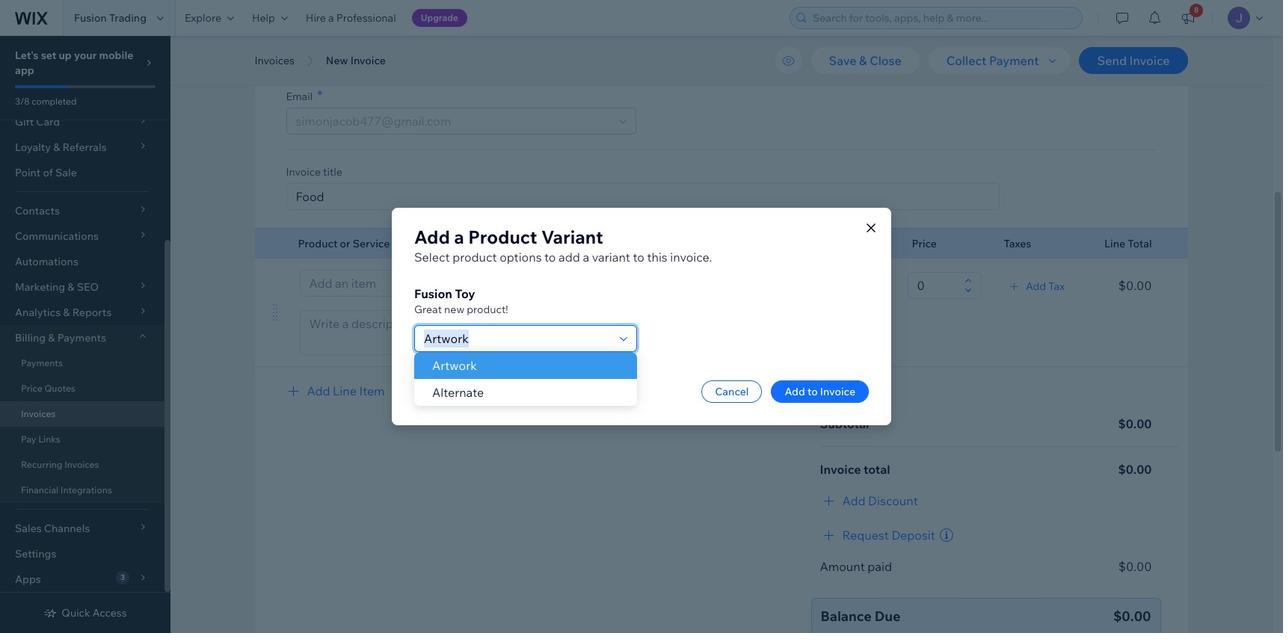 Task type: vqa. For each thing, say whether or not it's contained in the screenshot.
Chat
no



Task type: describe. For each thing, give the bounding box(es) containing it.
price for price
[[912, 237, 938, 251]]

mobile
[[99, 49, 133, 62]]

cancel
[[716, 385, 749, 399]]

of
[[43, 166, 53, 180]]

product or service
[[298, 237, 390, 251]]

3/8
[[15, 96, 30, 107]]

$0.00 for due
[[1114, 608, 1152, 626]]

request deposit button
[[820, 527, 938, 545]]

edit customer info
[[1053, 33, 1157, 48]]

automations
[[15, 255, 79, 269]]

completed
[[32, 96, 77, 107]]

invoice.
[[671, 250, 713, 265]]

edit customer info button
[[1030, 31, 1157, 49]]

add line item button
[[285, 382, 385, 400]]

point of sale link
[[0, 160, 165, 186]]

Add an item field
[[305, 271, 749, 296]]

access
[[93, 607, 127, 620]]

save & close
[[829, 53, 902, 68]]

$0.00 for paid
[[1119, 560, 1153, 575]]

add for discount
[[843, 494, 866, 509]]

invoice left total
[[820, 462, 862, 477]]

fusion trading
[[74, 11, 147, 25]]

your
[[74, 49, 97, 62]]

service
[[353, 237, 390, 251]]

invoice left title
[[286, 165, 321, 179]]

price quotes
[[21, 383, 75, 394]]

hire a professional
[[306, 11, 396, 25]]

add discount button
[[820, 492, 928, 510]]

balance
[[821, 608, 872, 626]]

billing
[[15, 331, 46, 345]]

payments link
[[0, 351, 165, 376]]

save & close button
[[812, 47, 920, 74]]

add a product variant select product options to add a variant to this invoice.
[[415, 226, 713, 265]]

app
[[15, 64, 34, 77]]

or
[[340, 237, 351, 251]]

add tax button
[[1009, 280, 1065, 293]]

new invoice
[[326, 54, 386, 67]]

close
[[870, 53, 902, 68]]

let's set up your mobile app
[[15, 49, 133, 77]]

send
[[1098, 53, 1128, 68]]

add to invoice
[[785, 385, 856, 399]]

* for email *
[[317, 87, 323, 104]]

toy
[[455, 287, 476, 302]]

invoices button
[[247, 49, 302, 72]]

balance due
[[821, 608, 901, 626]]

edit
[[1053, 33, 1075, 48]]

quick
[[62, 607, 90, 620]]

pay
[[21, 434, 36, 445]]

email
[[286, 90, 313, 103]]

upgrade button
[[412, 9, 468, 27]]

total
[[1128, 237, 1153, 251]]

price:
[[415, 385, 446, 400]]

let's
[[15, 49, 39, 62]]

amount paid
[[820, 560, 893, 575]]

payments inside billing & payments dropdown button
[[57, 331, 106, 345]]

$4.00
[[448, 385, 482, 400]]

great
[[415, 303, 442, 317]]

billing & payments
[[15, 331, 106, 345]]

send invoice
[[1098, 53, 1171, 68]]

quick access button
[[44, 607, 127, 620]]

a for professional
[[329, 11, 334, 25]]

list box containing artwork
[[415, 352, 638, 406]]

taxes
[[1005, 237, 1032, 251]]

price quotes link
[[0, 376, 165, 402]]

line total
[[1105, 237, 1153, 251]]

product!
[[467, 303, 509, 317]]

options
[[500, 250, 542, 265]]

request
[[843, 528, 890, 543]]

variant
[[592, 250, 631, 265]]

fusion toy great new product!
[[415, 287, 509, 317]]

integrations
[[61, 485, 112, 496]]

product
[[453, 250, 497, 265]]

sale
[[55, 166, 77, 180]]

3/8 completed
[[15, 96, 77, 107]]

this
[[648, 250, 668, 265]]

professional
[[337, 11, 396, 25]]

8
[[1195, 5, 1200, 15]]

pay links link
[[0, 427, 165, 453]]

send invoice button
[[1080, 47, 1189, 74]]

email *
[[286, 87, 323, 104]]



Task type: locate. For each thing, give the bounding box(es) containing it.
invoices
[[255, 54, 295, 67], [21, 409, 56, 420], [64, 459, 99, 471]]

settings link
[[0, 542, 165, 567]]

0 vertical spatial *
[[339, 28, 344, 46]]

hire a professional link
[[297, 0, 405, 36]]

invoices link
[[0, 402, 165, 427]]

0 vertical spatial line
[[1105, 237, 1126, 251]]

add for line
[[307, 384, 330, 399]]

request deposit
[[843, 528, 936, 543]]

subtotal
[[820, 417, 870, 432]]

Choose a contact field
[[291, 50, 978, 76]]

add inside add discount button
[[843, 494, 866, 509]]

0 horizontal spatial fusion
[[74, 11, 107, 25]]

variant
[[542, 226, 604, 248]]

price inside sidebar element
[[21, 383, 42, 394]]

Email field
[[291, 108, 615, 134]]

invoice right new
[[351, 54, 386, 67]]

0 vertical spatial payments
[[57, 331, 106, 345]]

hire
[[306, 11, 326, 25]]

& for save
[[860, 53, 868, 68]]

price: $4.00
[[415, 385, 482, 400]]

add left tax at the right
[[1027, 280, 1047, 293]]

& right billing
[[48, 331, 55, 345]]

& right save
[[860, 53, 868, 68]]

financial
[[21, 485, 58, 496]]

add for a
[[415, 226, 450, 248]]

0 vertical spatial price
[[912, 237, 938, 251]]

1 vertical spatial *
[[317, 87, 323, 104]]

invoices up pay links
[[21, 409, 56, 420]]

to
[[545, 250, 556, 265], [633, 250, 645, 265], [808, 385, 818, 399]]

settings
[[15, 548, 56, 561]]

invoice inside new invoice button
[[351, 54, 386, 67]]

* down hire a professional
[[339, 28, 344, 46]]

1 vertical spatial line
[[333, 384, 357, 399]]

alternate
[[432, 385, 484, 400]]

1 horizontal spatial *
[[339, 28, 344, 46]]

1 horizontal spatial product
[[469, 226, 538, 248]]

line left total
[[1105, 237, 1126, 251]]

& inside dropdown button
[[48, 331, 55, 345]]

& for billing
[[48, 331, 55, 345]]

2 horizontal spatial a
[[583, 250, 590, 265]]

up
[[59, 49, 72, 62]]

fusion left trading
[[74, 11, 107, 25]]

save
[[829, 53, 857, 68]]

2 horizontal spatial invoices
[[255, 54, 295, 67]]

select
[[415, 250, 450, 265]]

add tax
[[1027, 280, 1065, 293]]

1 vertical spatial &
[[48, 331, 55, 345]]

financial integrations link
[[0, 478, 165, 504]]

add down "invoice total"
[[843, 494, 866, 509]]

Write a description text field
[[300, 311, 770, 355]]

item
[[359, 384, 385, 399]]

add inside add a product variant select product options to add a variant to this invoice.
[[415, 226, 450, 248]]

1 vertical spatial price
[[21, 383, 42, 394]]

price for price quotes
[[21, 383, 42, 394]]

artwork
[[432, 358, 477, 373]]

sidebar element
[[0, 0, 171, 634]]

1 vertical spatial a
[[454, 226, 464, 248]]

1 vertical spatial payments
[[21, 358, 63, 369]]

8 button
[[1172, 0, 1205, 36]]

links
[[38, 434, 60, 445]]

customer inside edit customer info button
[[1078, 33, 1133, 48]]

1 horizontal spatial &
[[860, 53, 868, 68]]

1 vertical spatial invoices
[[21, 409, 56, 420]]

invoice title
[[286, 165, 342, 179]]

fusion up great
[[415, 287, 453, 302]]

explore
[[185, 11, 221, 25]]

customer up the send
[[1078, 33, 1133, 48]]

invoice up subtotal
[[821, 385, 856, 399]]

add discount
[[843, 494, 919, 509]]

to inside 'button'
[[808, 385, 818, 399]]

0 vertical spatial a
[[329, 11, 334, 25]]

payments up price quotes on the left of page
[[21, 358, 63, 369]]

Select Colors field
[[420, 326, 616, 352]]

1 horizontal spatial fusion
[[415, 287, 453, 302]]

1 horizontal spatial line
[[1105, 237, 1126, 251]]

quotes
[[44, 383, 75, 394]]

2 vertical spatial a
[[583, 250, 590, 265]]

0 horizontal spatial line
[[333, 384, 357, 399]]

add for tax
[[1027, 280, 1047, 293]]

trading
[[109, 11, 147, 25]]

* right the email on the top of the page
[[317, 87, 323, 104]]

invoice
[[1130, 53, 1171, 68], [351, 54, 386, 67], [286, 165, 321, 179], [821, 385, 856, 399], [820, 462, 862, 477]]

payments inside payments link
[[21, 358, 63, 369]]

discount
[[869, 494, 919, 509]]

recurring invoices link
[[0, 453, 165, 478]]

1 horizontal spatial to
[[633, 250, 645, 265]]

* for customer *
[[339, 28, 344, 46]]

price
[[912, 237, 938, 251], [21, 383, 42, 394]]

Search for tools, apps, help & more... field
[[809, 7, 1078, 28]]

2 horizontal spatial to
[[808, 385, 818, 399]]

add
[[559, 250, 581, 265]]

product
[[469, 226, 538, 248], [298, 237, 338, 251]]

invoices inside button
[[255, 54, 295, 67]]

add line item
[[307, 384, 385, 399]]

help
[[252, 11, 275, 25]]

0 vertical spatial &
[[860, 53, 868, 68]]

1 horizontal spatial price
[[912, 237, 938, 251]]

invoices for invoices link
[[21, 409, 56, 420]]

list box
[[415, 352, 638, 406]]

1 horizontal spatial customer
[[1078, 33, 1133, 48]]

fusion for trading
[[74, 11, 107, 25]]

invoices for invoices button
[[255, 54, 295, 67]]

line left item
[[333, 384, 357, 399]]

add to invoice button
[[772, 381, 869, 403]]

1 horizontal spatial a
[[454, 226, 464, 248]]

0 horizontal spatial price
[[21, 383, 42, 394]]

add right cancel button
[[785, 385, 806, 399]]

$0.00
[[1119, 278, 1153, 293], [1119, 417, 1153, 432], [1119, 462, 1153, 477], [1119, 560, 1153, 575], [1114, 608, 1152, 626]]

invoice inside add to invoice 'button'
[[821, 385, 856, 399]]

fusion inside fusion toy great new product!
[[415, 287, 453, 302]]

a for product
[[454, 226, 464, 248]]

recurring
[[21, 459, 62, 471]]

financial integrations
[[21, 485, 112, 496]]

customer down hire
[[286, 31, 335, 45]]

Invoice title field
[[291, 184, 995, 210]]

0 horizontal spatial *
[[317, 87, 323, 104]]

customer inside customer *
[[286, 31, 335, 45]]

invoice inside send invoice button
[[1130, 53, 1171, 68]]

invoices down help button
[[255, 54, 295, 67]]

product up options
[[469, 226, 538, 248]]

invoice down info
[[1130, 53, 1171, 68]]

0 horizontal spatial to
[[545, 250, 556, 265]]

invoice total
[[820, 462, 891, 477]]

fusion for toy
[[415, 287, 453, 302]]

add up select
[[415, 226, 450, 248]]

pay links
[[21, 434, 60, 445]]

product left or
[[298, 237, 338, 251]]

& inside "button"
[[860, 53, 868, 68]]

$0.00 for total
[[1119, 462, 1153, 477]]

line
[[1105, 237, 1126, 251], [333, 384, 357, 399]]

add left item
[[307, 384, 330, 399]]

None text field
[[913, 273, 960, 299]]

0 horizontal spatial &
[[48, 331, 55, 345]]

invoices inside "link"
[[64, 459, 99, 471]]

amount
[[820, 560, 865, 575]]

payments up payments link
[[57, 331, 106, 345]]

help button
[[243, 0, 297, 36]]

artwork option
[[415, 352, 638, 379]]

new invoice button
[[319, 49, 393, 72]]

1 vertical spatial fusion
[[415, 287, 453, 302]]

upgrade
[[421, 12, 459, 23]]

add inside button
[[307, 384, 330, 399]]

billing & payments button
[[0, 325, 165, 351]]

0 horizontal spatial invoices
[[21, 409, 56, 420]]

0 vertical spatial fusion
[[74, 11, 107, 25]]

add
[[415, 226, 450, 248], [1027, 280, 1047, 293], [307, 384, 330, 399], [785, 385, 806, 399], [843, 494, 866, 509]]

0 vertical spatial invoices
[[255, 54, 295, 67]]

set
[[41, 49, 56, 62]]

fusion
[[74, 11, 107, 25], [415, 287, 453, 302]]

customer *
[[286, 28, 344, 46]]

0 horizontal spatial a
[[329, 11, 334, 25]]

a up product
[[454, 226, 464, 248]]

deposit
[[892, 528, 936, 543]]

0 horizontal spatial customer
[[286, 31, 335, 45]]

paid
[[868, 560, 893, 575]]

quick access
[[62, 607, 127, 620]]

1 horizontal spatial invoices
[[64, 459, 99, 471]]

add inside add to invoice 'button'
[[785, 385, 806, 399]]

a right hire
[[329, 11, 334, 25]]

product inside add a product variant select product options to add a variant to this invoice.
[[469, 226, 538, 248]]

add for to
[[785, 385, 806, 399]]

cancel button
[[702, 381, 763, 403]]

*
[[339, 28, 344, 46], [317, 87, 323, 104]]

2 vertical spatial invoices
[[64, 459, 99, 471]]

new
[[326, 54, 348, 67]]

title
[[323, 165, 342, 179]]

new
[[445, 303, 465, 317]]

point of sale
[[15, 166, 77, 180]]

info
[[1136, 33, 1157, 48]]

line inside the add line item button
[[333, 384, 357, 399]]

0 horizontal spatial product
[[298, 237, 338, 251]]

invoices down pay links link on the bottom left of the page
[[64, 459, 99, 471]]

a right add
[[583, 250, 590, 265]]

recurring invoices
[[21, 459, 99, 471]]



